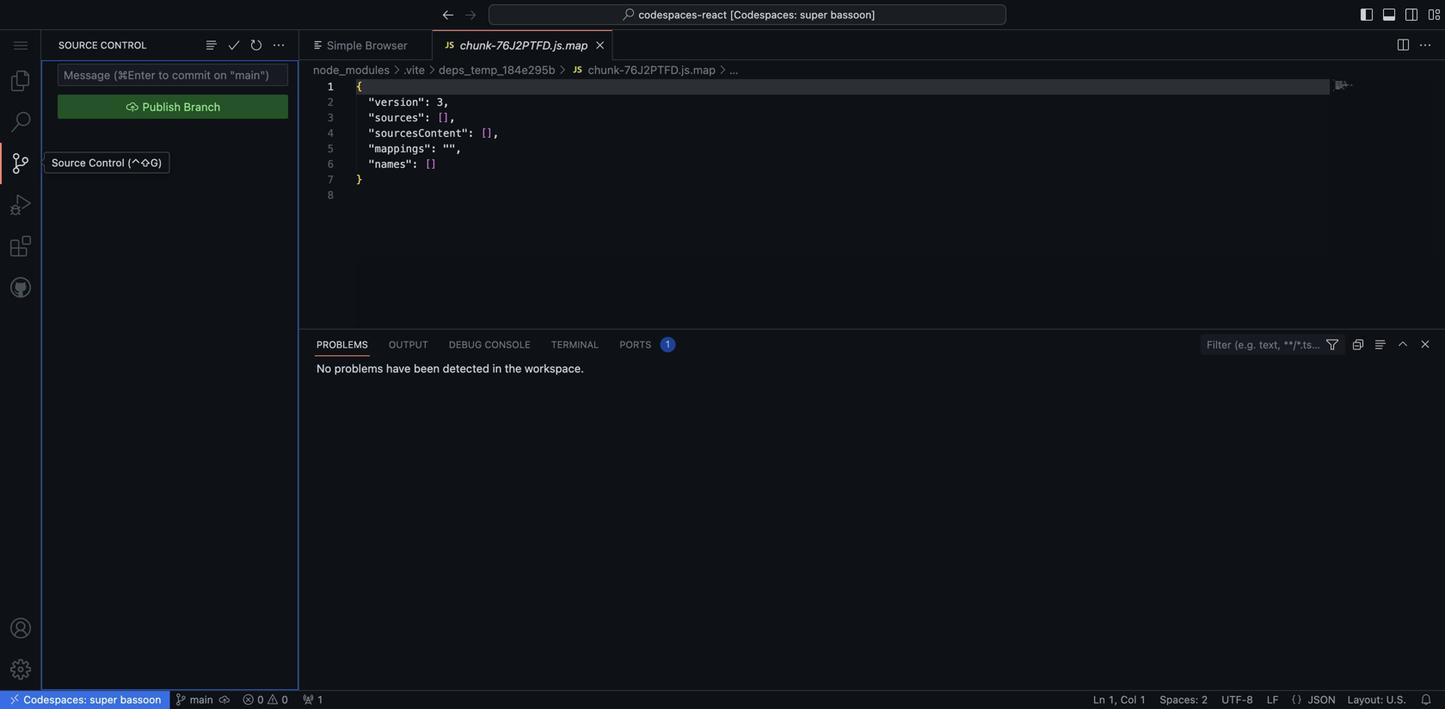 Task type: locate. For each thing, give the bounding box(es) containing it.
chunk-76j2ptfd.js.map link inside list item
[[588, 63, 716, 76]]

0 vertical spatial active view switcher tab list
[[0, 60, 41, 308]]

0 right codespaces-react (git) - publish to github image
[[255, 694, 267, 706]]

76j2ptfd.js.map up deps_temp_184e295b 'list item'
[[497, 39, 588, 52]]

"names" : [ ]
[[369, 158, 437, 170]]

breadcrumb separator image inside deps_temp_184e295b 'list item'
[[556, 63, 569, 77]]

1 horizontal spatial chunk-
[[588, 63, 625, 76]]

0 horizontal spatial ]
[[431, 158, 437, 170]]

"mappings"
[[369, 143, 431, 155]]

View as Tree checkbox
[[202, 36, 221, 55]]

chunk- down "search" icon
[[588, 63, 625, 76]]

1 vertical spatial source
[[52, 157, 86, 169]]

0 horizontal spatial 0
[[255, 694, 267, 706]]

2 breadcrumb separator image from the left
[[425, 63, 439, 77]]

1 horizontal spatial active view switcher tab list
[[306, 330, 685, 360]]

control for source control
[[100, 40, 147, 51]]

spaces: 2 button
[[1156, 690, 1213, 709]]

0 horizontal spatial 2
[[328, 96, 334, 108]]

col
[[1121, 694, 1137, 706]]

chunk-76j2ptfd.js.map inside chunk-76j2ptfd.js.map list item
[[588, 63, 716, 76]]

0 vertical spatial super
[[800, 9, 828, 21]]

1 vertical spatial active view switcher tab list
[[306, 330, 685, 360]]

super left bassoon]
[[800, 9, 828, 21]]

5
[[328, 143, 334, 155]]

codespaces: super bassoon button
[[0, 690, 170, 709]]

breadcrumb separator image down browser
[[390, 63, 404, 77]]

] down : 3,
[[443, 112, 450, 124]]

editor language status: no schema validation, no json schema configured image
[[1291, 694, 1304, 706]]

chunk-76j2ptfd.js.map, preview tab
[[433, 30, 613, 60]]

super
[[800, 9, 828, 21], [90, 694, 117, 706]]

tab list containing simple browser
[[300, 30, 1391, 60]]

0 vertical spatial chunk-76j2ptfd.js.map link
[[460, 39, 588, 52]]

76j2ptfd.js.map for chunk-76j2ptfd.js.map, preview tab
[[497, 39, 588, 52]]

breadcrumb separator image inside .vite list item
[[425, 63, 439, 77]]

"version"
[[369, 96, 425, 108]]

problems actions toolbar
[[689, 330, 1394, 360]]

problems link
[[315, 331, 370, 358]]

0 vertical spatial 2
[[328, 96, 334, 108]]

: for "names"
[[412, 158, 419, 170]]

deps_temp_184e295b
[[439, 63, 556, 76]]

control for source control (⌃⇧g)
[[89, 157, 124, 169]]

"sourcescontent" : [ ] ,
[[369, 127, 499, 139]]

search image
[[623, 8, 636, 22]]

chunk-76j2ptfd.js.map down codespaces-
[[588, 63, 716, 76]]

1 vertical spatial control
[[89, 157, 124, 169]]

main
[[187, 694, 213, 706]]

.vite list item
[[404, 60, 439, 79]]

source for source control
[[59, 40, 98, 51]]

2 horizontal spatial [
[[481, 127, 487, 139]]

the
[[505, 362, 522, 375]]

remote image
[[9, 694, 21, 706]]

breadcrumb separator image inside node_modules list item
[[390, 63, 404, 77]]

control left (⌃⇧g)
[[89, 157, 124, 169]]

chunk- inside list item
[[588, 63, 625, 76]]

1 down node_modules link
[[328, 81, 334, 93]]

1 right col
[[1140, 694, 1147, 706]]

"names"
[[369, 158, 412, 170]]

…
[[730, 63, 739, 76]]

debug console
[[449, 339, 531, 350]]

1 horizontal spatial 2
[[1202, 694, 1209, 706]]

4 breadcrumb separator image from the left
[[716, 63, 730, 77]]

chunk- inside tab
[[460, 39, 497, 52]]

: for "sources"
[[425, 112, 431, 124]]

4
[[328, 127, 334, 139]]

chunk-76j2ptfd.js.map link down codespaces-
[[588, 63, 716, 76]]

3 breadcrumb separator image from the left
[[556, 63, 569, 77]]

tab
[[0, 60, 41, 102], [0, 102, 41, 143], [0, 184, 41, 226], [0, 226, 41, 267], [0, 267, 41, 308], [610, 330, 685, 360]]

0 vertical spatial control
[[100, 40, 147, 51]]

0 vertical spatial source
[[59, 40, 98, 51]]

terminal link
[[550, 331, 601, 358]]

[
[[437, 112, 443, 124], [481, 127, 487, 139], [425, 158, 431, 170]]

:
[[425, 112, 431, 124], [468, 127, 474, 139], [431, 143, 437, 155], [412, 158, 419, 170]]

{
[[356, 81, 363, 93]]

0 vertical spatial chunk-
[[460, 39, 497, 52]]

breadcrumb separator image down codespaces-react [codespaces: super bassoon] toolbar
[[716, 63, 730, 77]]

0 vertical spatial ]
[[443, 112, 450, 124]]

0 left the radio tower image
[[279, 694, 288, 706]]

application
[[0, 0, 1446, 709]]

active view switcher tab list
[[0, 60, 41, 308], [306, 330, 685, 360]]

control
[[100, 40, 147, 51], [89, 157, 124, 169]]

codespaces-react (git) - publish to github image
[[218, 694, 230, 706]]

0 vertical spatial chunk-76j2ptfd.js.map
[[460, 39, 588, 52]]

1
[[328, 81, 334, 93], [666, 339, 670, 350], [314, 694, 324, 706], [1140, 694, 1147, 706]]

,
[[450, 112, 456, 124], [493, 127, 499, 139], [456, 143, 462, 155]]

toolbar
[[1394, 330, 1439, 359]]

2 vertical spatial ]
[[431, 158, 437, 170]]

ln 1, col 1 button
[[1090, 690, 1151, 709]]

main button
[[172, 690, 216, 709]]

react
[[702, 9, 727, 21]]

node_modules link
[[313, 63, 390, 76]]

] down deps_temp_184e295b link
[[487, 127, 493, 139]]

1 horizontal spatial super
[[800, 9, 828, 21]]

codespaces-react [codespaces: super bassoon]
[[639, 9, 876, 21]]

json
[[1309, 694, 1336, 706]]

layout:
[[1349, 694, 1384, 706]]

chunk-76j2ptfd.js.map link for chunk-76j2ptfd.js.map list item
[[588, 63, 716, 76]]

breadcrumb separator image inside chunk-76j2ptfd.js.map list item
[[716, 63, 730, 77]]

no problems have been detected in the workspace.
[[317, 362, 584, 375]]

}
[[356, 174, 363, 186]]

Toggle Primary Side Bar (⌘B) checkbox
[[1358, 5, 1377, 24]]

[ down : 3,
[[437, 112, 443, 124]]

"sources" : [ ] ,
[[369, 112, 456, 124]]

Maximize Panel Size checkbox
[[1394, 335, 1413, 354]]

"sourcescontent"
[[369, 127, 468, 139]]

1 vertical spatial 8
[[1247, 694, 1254, 706]]

chunk- for chunk-76j2ptfd.js.map list item
[[588, 63, 625, 76]]

source control
[[59, 40, 147, 51]]

node_modules list item
[[300, 60, 404, 79]]

chunk-76j2ptfd.js.map link up deps_temp_184e295b 'list item'
[[460, 39, 588, 52]]

0 horizontal spatial chunk-
[[460, 39, 497, 52]]

lf
[[1268, 694, 1279, 706]]

] down the "mappings" : "" ,
[[431, 158, 437, 170]]

8
[[328, 189, 334, 201], [1247, 694, 1254, 706]]

u.s.
[[1387, 694, 1407, 706]]

1 horizontal spatial 8
[[1247, 694, 1254, 706]]

"version" : 3,
[[369, 96, 450, 108]]

simple browser
[[327, 39, 408, 52]]

"sources"
[[369, 112, 425, 124]]

2 horizontal spatial ]
[[487, 127, 493, 139]]

8 inside main content
[[328, 189, 334, 201]]

0 horizontal spatial active view switcher tab list
[[0, 60, 41, 308]]

1 vertical spatial chunk-76j2ptfd.js.map link
[[588, 63, 716, 76]]

1 vertical spatial 76j2ptfd.js.map
[[625, 63, 716, 76]]

status
[[0, 690, 1446, 709]]

chunk-76j2ptfd.js.map
[[460, 39, 588, 52], [588, 63, 716, 76]]

1 vertical spatial chunk-76j2ptfd.js.map
[[588, 63, 716, 76]]

spaces:
[[1161, 694, 1199, 706]]

browser
[[365, 39, 408, 52]]

node_modules
[[313, 63, 390, 76]]

Filter Problems text field
[[1202, 335, 1345, 354]]

[ for "sourcescontent"
[[481, 127, 487, 139]]

, down deps_temp_184e295b link
[[493, 127, 499, 139]]

1 vertical spatial super
[[90, 694, 117, 706]]

1 vertical spatial ]
[[487, 127, 493, 139]]

tab list inside main content
[[300, 30, 1391, 60]]

breadcrumb separator image
[[390, 63, 404, 77], [425, 63, 439, 77], [556, 63, 569, 77], [716, 63, 730, 77]]

main content
[[300, 30, 1446, 709]]

list containing …
[[300, 60, 1446, 79]]

0 vertical spatial 76j2ptfd.js.map
[[497, 39, 588, 52]]

2 3 4 5 6 7 8
[[328, 96, 334, 201]]

chunk-76j2ptfd.js.map link
[[460, 39, 588, 52], [588, 63, 716, 76]]

list
[[300, 60, 1446, 79]]

] for "names" : [ ]
[[431, 158, 437, 170]]

""
[[443, 143, 456, 155]]

source
[[59, 40, 98, 51], [52, 157, 86, 169]]

spaces: 2
[[1161, 694, 1209, 706]]

codespaces: super bassoon
[[21, 694, 161, 706]]

breadcrumb separator image down chunk-76j2ptfd.js.map, preview tab
[[556, 63, 569, 77]]

layout: u.s.
[[1349, 694, 1407, 706]]

1 vertical spatial [
[[481, 127, 487, 139]]

1 inside main content
[[328, 81, 334, 93]]

1 vertical spatial 2
[[1202, 694, 1209, 706]]

8 down 7
[[328, 189, 334, 201]]

(⌃⇧g)
[[127, 157, 162, 169]]

breadcrumb separator image down tab actions toolbar
[[425, 63, 439, 77]]

6
[[328, 158, 334, 170]]

0 horizontal spatial 76j2ptfd.js.map
[[497, 39, 588, 52]]

source control actions toolbar
[[151, 30, 292, 60]]

0 vertical spatial ,
[[450, 112, 456, 124]]

output link
[[387, 331, 430, 358]]

been
[[414, 362, 440, 375]]

1 horizontal spatial ]
[[443, 112, 450, 124]]

76j2ptfd.js.map for chunk-76j2ptfd.js.map list item
[[625, 63, 716, 76]]

1 vertical spatial ,
[[493, 127, 499, 139]]

control up cloud upload icon
[[100, 40, 147, 51]]

76j2ptfd.js.map down codespaces-
[[625, 63, 716, 76]]

1 vertical spatial chunk-
[[588, 63, 625, 76]]

codespaces-react [codespaces: super bassoon] toolbar
[[439, 4, 1007, 25]]

ln
[[1094, 694, 1106, 706]]

76j2ptfd.js.map inside tab
[[497, 39, 588, 52]]

[ down deps_temp_184e295b link
[[481, 127, 487, 139]]

2 up 3
[[328, 96, 334, 108]]

1 horizontal spatial 76j2ptfd.js.map
[[625, 63, 716, 76]]

76j2ptfd.js.map inside list item
[[625, 63, 716, 76]]

76j2ptfd.js.map
[[497, 39, 588, 52], [625, 63, 716, 76]]

1 horizontal spatial [
[[437, 112, 443, 124]]

2 vertical spatial ,
[[456, 143, 462, 155]]

0 vertical spatial 8
[[328, 189, 334, 201]]

workspace.
[[525, 362, 584, 375]]

tab containing 1
[[610, 330, 685, 360]]

, up "sourcescontent" : [ ] ,
[[450, 112, 456, 124]]

[ down the "mappings" : "" ,
[[425, 158, 431, 170]]

1 right warning icon
[[314, 694, 324, 706]]

ports link
[[618, 331, 654, 358]]

debug
[[449, 339, 482, 350]]

1 horizontal spatial 0
[[279, 694, 288, 706]]

0
[[255, 694, 267, 706], [279, 694, 288, 706]]

super left bassoon
[[90, 694, 117, 706]]

chunk-
[[460, 39, 497, 52], [588, 63, 625, 76]]

0 horizontal spatial [
[[425, 158, 431, 170]]

0 vertical spatial [
[[437, 112, 443, 124]]

, down "sourcescontent" : [ ] ,
[[456, 143, 462, 155]]

chunk-76j2ptfd.js.map up deps_temp_184e295b 'list item'
[[460, 39, 588, 52]]

chunk-76j2ptfd.js.map for chunk-76j2ptfd.js.map, preview tab
[[460, 39, 588, 52]]

breadcrumb separator image for node_modules
[[390, 63, 404, 77]]

] for "sources" : [ ] ,
[[443, 112, 450, 124]]

0 horizontal spatial super
[[90, 694, 117, 706]]

1 breadcrumb separator image from the left
[[390, 63, 404, 77]]

1 inside button
[[1140, 694, 1147, 706]]

status containing codespaces: super bassoon
[[0, 690, 1446, 709]]

2 right spaces:
[[1202, 694, 1209, 706]]

chunk-76j2ptfd.js.map inside chunk-76j2ptfd.js.map, preview tab
[[460, 39, 588, 52]]

tab list
[[300, 30, 1391, 60]]

8 left lf
[[1247, 694, 1254, 706]]

chunk- up deps_temp_184e295b link
[[460, 39, 497, 52]]

0 horizontal spatial 8
[[328, 189, 334, 201]]

]
[[443, 112, 450, 124], [487, 127, 493, 139], [431, 158, 437, 170]]



Task type: describe. For each thing, give the bounding box(es) containing it.
bassoon
[[120, 694, 161, 706]]

terminal
[[551, 339, 599, 350]]

problems
[[335, 362, 383, 375]]

editor actions toolbar
[[1394, 30, 1439, 60]]

breadcrumb separator image for deps_temp_184e295b
[[556, 63, 569, 77]]

error image
[[242, 694, 255, 706]]

debug console link
[[447, 331, 533, 358]]

2 inside main content
[[328, 96, 334, 108]]

"mappings" : "" ,
[[369, 143, 462, 155]]

simple
[[327, 39, 362, 52]]

1 inside button
[[314, 694, 324, 706]]

active view switcher tab list containing 1
[[306, 330, 685, 360]]

cloud upload image
[[125, 100, 139, 114]]

tab actions toolbar
[[408, 37, 432, 54]]

breadcrumb separator image for .vite
[[425, 63, 439, 77]]

notifications image
[[1421, 694, 1433, 706]]

ports
[[620, 339, 652, 350]]

layout: u.s. button
[[1344, 690, 1412, 709]]

title actions toolbar
[[1358, 0, 1444, 29]]

branch
[[184, 100, 221, 113]]

console
[[485, 339, 531, 350]]

: 3,
[[425, 96, 450, 108]]

problems
[[317, 339, 368, 350]]

json button
[[1306, 690, 1339, 709]]

7
[[328, 174, 334, 186]]

chunk-76j2ptfd.js.map for chunk-76j2ptfd.js.map list item
[[588, 63, 716, 76]]

] for "sourcescontent" : [ ] ,
[[487, 127, 493, 139]]

.vite
[[404, 63, 425, 76]]

codespaces:
[[24, 694, 87, 706]]

[codespaces:
[[730, 9, 798, 21]]

deps_temp_184e295b link
[[439, 63, 556, 76]]

2 inside button
[[1202, 694, 1209, 706]]

2 vertical spatial [
[[425, 158, 431, 170]]

publish
[[143, 100, 181, 113]]

1 right ports
[[666, 339, 670, 350]]

utf-8 button
[[1218, 690, 1258, 709]]

Toggle Secondary Side Bar (⌥⌘B) checkbox
[[1403, 5, 1422, 24]]

1 button
[[298, 690, 328, 709]]

codespaces-
[[639, 9, 702, 21]]

, for "sources" : [ ] ,
[[450, 112, 456, 124]]

super inside toolbar
[[800, 9, 828, 21]]

ports - 1 forwarded port element
[[660, 337, 676, 352]]

ln 1, col 1
[[1094, 694, 1147, 706]]

chunk-76j2ptfd.js.map link for chunk-76j2ptfd.js.map, preview tab
[[460, 39, 588, 52]]

[ for "sources"
[[437, 112, 443, 124]]

breadcrumb separator image for chunk-76j2ptfd.js.map
[[716, 63, 730, 77]]

simple browser tab
[[300, 30, 433, 60]]

bassoon]
[[831, 9, 876, 21]]

lf button
[[1263, 690, 1284, 709]]

detected
[[443, 362, 490, 375]]

2 0 from the left
[[279, 694, 288, 706]]

publish branch button
[[58, 95, 288, 119]]

have
[[386, 362, 411, 375]]

deps_temp_184e295b list item
[[439, 60, 569, 79]]

, for "sourcescontent" : [ ] ,
[[493, 127, 499, 139]]

chunk-76j2ptfd.js.map list item
[[569, 60, 730, 79]]

source control (⌃⇧g)
[[52, 157, 162, 169]]

application containing simple browser
[[0, 0, 1446, 709]]

utf-
[[1222, 694, 1247, 706]]

radio tower image
[[302, 694, 314, 706]]

list inside application
[[300, 60, 1446, 79]]

1,
[[1109, 694, 1118, 706]]

8 inside the utf-8 button
[[1247, 694, 1254, 706]]

1 0 from the left
[[255, 694, 267, 706]]

manage toolbar
[[0, 608, 41, 690]]

source control (⌃⇧g) tab
[[0, 143, 41, 184]]

output
[[389, 339, 429, 350]]

warning image
[[267, 694, 279, 706]]

no
[[317, 362, 332, 375]]

chunk- for chunk-76j2ptfd.js.map, preview tab
[[460, 39, 497, 52]]

publish branch
[[143, 100, 221, 113]]

3
[[328, 112, 334, 124]]

: for "sourcescontent"
[[468, 127, 474, 139]]

: for "mappings"
[[431, 143, 437, 155]]

source for source control (⌃⇧g)
[[52, 157, 86, 169]]

.vite link
[[404, 63, 425, 76]]

super inside button
[[90, 694, 117, 706]]

simple browser link
[[327, 39, 408, 52]]

git branch image
[[175, 694, 187, 706]]

main content containing simple browser
[[300, 30, 1446, 709]]

Toggle Panel (⌘J) checkbox
[[1381, 5, 1399, 24]]

in
[[493, 362, 502, 375]]

utf-8
[[1222, 694, 1254, 706]]



Task type: vqa. For each thing, say whether or not it's contained in the screenshot.
"codespaces-react actions" toolbar
no



